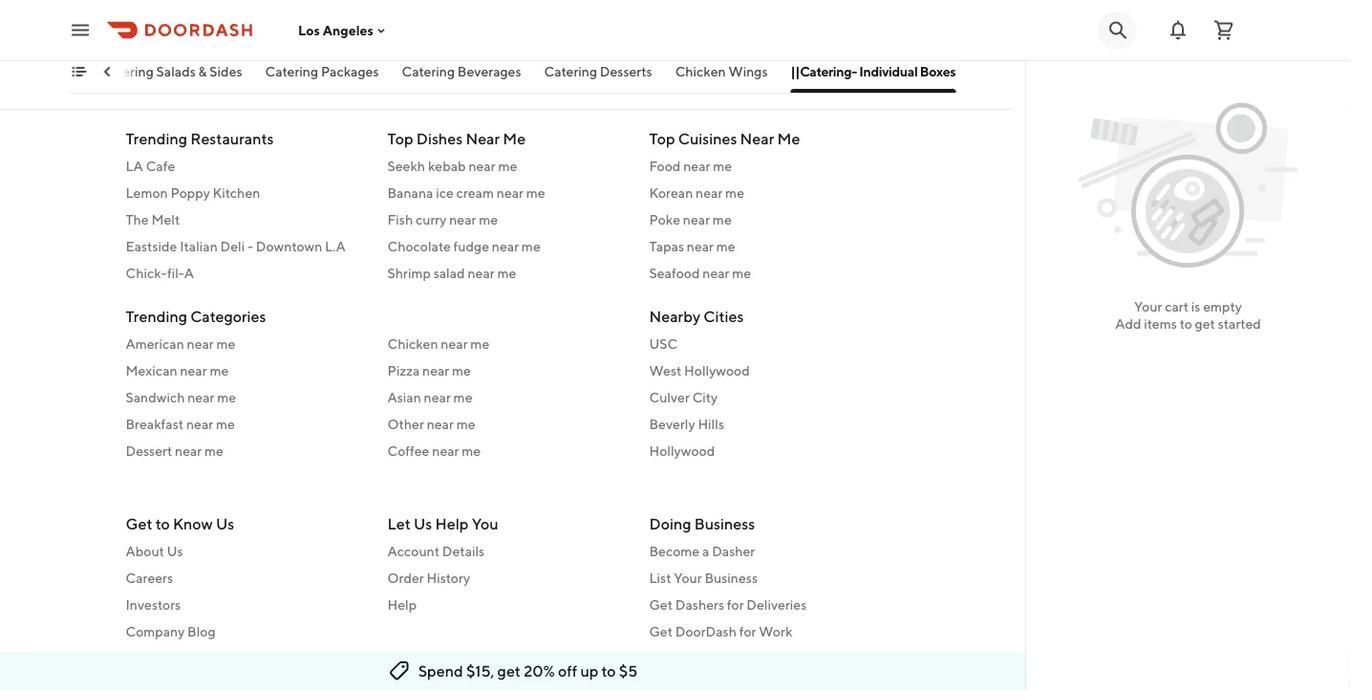Task type: locate. For each thing, give the bounding box(es) containing it.
asian near me
[[388, 389, 473, 405]]

up
[[581, 662, 599, 680]]

get up "about"
[[126, 515, 152, 533]]

||catering- individual boxes
[[791, 64, 956, 79]]

near up pizza near me
[[441, 335, 468, 351]]

help up 'details' in the bottom left of the page
[[435, 515, 469, 533]]

individual
[[860, 64, 918, 79]]

let
[[388, 515, 411, 533]]

catering salads & sides
[[101, 64, 243, 79]]

fudge
[[454, 238, 489, 254]]

trending up american at the left
[[126, 307, 187, 325]]

near for dessert near me
[[175, 442, 202, 458]]

trending up 'cafe'
[[126, 129, 187, 147]]

near up 'food near me' link
[[740, 129, 774, 147]]

empty
[[1203, 299, 1242, 314]]

tapas near me link
[[649, 237, 888, 256]]

1 vertical spatial blog
[[202, 650, 230, 666]]

doing
[[649, 515, 691, 533]]

angeles
[[323, 22, 374, 38]]

hollywood link
[[649, 441, 888, 460]]

1 me from the left
[[503, 129, 526, 147]]

me inside 'link'
[[457, 416, 476, 432]]

culver city
[[649, 389, 718, 405]]

eastside italian deli - downtown l.a
[[126, 238, 346, 254]]

top up the seekh
[[388, 129, 413, 147]]

get down the "list"
[[649, 597, 673, 613]]

0 horizontal spatial chicken
[[388, 335, 438, 351]]

0 horizontal spatial me
[[503, 129, 526, 147]]

1 vertical spatial -
[[248, 238, 253, 254]]

near down breakfast near me
[[175, 442, 202, 458]]

your up the items
[[1134, 299, 1163, 314]]

melt
[[151, 211, 180, 227]]

top dishes near me
[[388, 129, 526, 147]]

get left doordash
[[649, 624, 673, 639]]

me down categories
[[217, 335, 236, 351]]

0 vertical spatial for
[[727, 597, 744, 613]]

2 catering from the left
[[266, 64, 319, 79]]

me for coffee near me
[[462, 442, 481, 458]]

me for asian near me
[[454, 389, 473, 405]]

1 vertical spatial to
[[155, 515, 170, 533]]

west
[[649, 362, 682, 378]]

near down other near me at left
[[432, 442, 459, 458]]

-
[[130, 12, 136, 28], [248, 238, 253, 254]]

0 horizontal spatial us
[[167, 543, 183, 559]]

me up other near me at left
[[454, 389, 473, 405]]

to right up
[[602, 662, 616, 680]]

for left work
[[739, 624, 756, 639]]

0 vertical spatial get
[[126, 515, 152, 533]]

get for get doordash for work
[[649, 624, 673, 639]]

1 near from the left
[[466, 129, 500, 147]]

help down order
[[388, 597, 417, 613]]

top for top cuisines near me
[[649, 129, 675, 147]]

20%
[[524, 662, 555, 680]]

to up about us
[[155, 515, 170, 533]]

mexican
[[126, 362, 177, 378]]

me
[[498, 158, 517, 173], [713, 158, 732, 173], [526, 184, 545, 200], [725, 184, 744, 200], [479, 211, 498, 227], [713, 211, 732, 227], [522, 238, 541, 254], [717, 238, 736, 254], [497, 265, 516, 281], [732, 265, 751, 281], [217, 335, 236, 351], [471, 335, 490, 351], [210, 362, 229, 378], [452, 362, 471, 378], [217, 389, 236, 405], [454, 389, 473, 405], [216, 416, 235, 432], [457, 416, 476, 432], [205, 442, 224, 458], [462, 442, 481, 458]]

breakfast near me
[[126, 416, 235, 432]]

0 vertical spatial chicken
[[676, 64, 727, 79]]

list your business link
[[649, 569, 888, 588]]

catering down los
[[266, 64, 319, 79]]

0 vertical spatial help
[[435, 515, 469, 533]]

me for top cuisines near me
[[777, 129, 800, 147]]

hills
[[698, 416, 724, 432]]

1 horizontal spatial your
[[1134, 299, 1163, 314]]

near up korean near me
[[684, 158, 710, 173]]

top up "food"
[[649, 129, 675, 147]]

catering inside 'button'
[[402, 64, 455, 79]]

for for dashers
[[727, 597, 744, 613]]

0 items, open order cart image
[[1213, 19, 1236, 42]]

me up pizza near me link
[[471, 335, 490, 351]]

wings
[[729, 64, 768, 79]]

korean near me link
[[649, 183, 888, 202]]

trending for trending categories
[[126, 307, 187, 325]]

1 catering from the left
[[101, 64, 154, 79]]

business up "dasher"
[[695, 515, 755, 533]]

chicken for chicken near me
[[388, 335, 438, 351]]

become
[[649, 543, 700, 559]]

chicken inside button
[[676, 64, 727, 79]]

me down tapas near me link
[[732, 265, 751, 281]]

near down chicken near me
[[422, 362, 449, 378]]

0 vertical spatial get
[[1195, 316, 1216, 332]]

the
[[126, 211, 149, 227]]

get doordash for work link
[[649, 622, 888, 641]]

deli
[[220, 238, 245, 254]]

order history
[[388, 570, 470, 586]]

get doordash for work
[[649, 624, 793, 639]]

near for sandwich near me
[[188, 389, 215, 405]]

near down trending categories on the top left of page
[[187, 335, 214, 351]]

engineering blog
[[126, 650, 230, 666]]

near up the seekh kebab near me link
[[466, 129, 500, 147]]

to
[[1180, 316, 1193, 332], [155, 515, 170, 533], [602, 662, 616, 680]]

get right "$15,"
[[498, 662, 521, 680]]

us for about us
[[167, 543, 183, 559]]

beverly
[[649, 416, 695, 432]]

for up get doordash for work
[[727, 597, 744, 613]]

engineering blog link
[[126, 649, 365, 668]]

me down korean near me
[[713, 211, 732, 227]]

about us
[[126, 543, 183, 559]]

kitchen
[[213, 184, 260, 200]]

off
[[558, 662, 577, 680]]

me up seafood near me
[[717, 238, 736, 254]]

for inside the get doordash for work link
[[739, 624, 756, 639]]

me down "top cuisines near me"
[[713, 158, 732, 173]]

2 horizontal spatial us
[[414, 515, 432, 533]]

0 horizontal spatial near
[[466, 129, 500, 147]]

near down sandwich near me
[[186, 416, 213, 432]]

doordash
[[675, 624, 737, 639]]

chick-
[[126, 265, 167, 281]]

history
[[427, 570, 470, 586]]

2 vertical spatial to
[[602, 662, 616, 680]]

us right know
[[216, 515, 234, 533]]

0 vertical spatial your
[[1134, 299, 1163, 314]]

4 catering from the left
[[545, 64, 598, 79]]

about us link
[[126, 542, 365, 561]]

0 horizontal spatial top
[[388, 129, 413, 147]]

dessert
[[126, 442, 172, 458]]

me down 'american near me' link
[[210, 362, 229, 378]]

hollywood inside hollywood link
[[649, 442, 715, 458]]

2 me from the left
[[777, 129, 800, 147]]

1 vertical spatial hollywood
[[649, 442, 715, 458]]

chocolate fudge near me
[[388, 238, 541, 254]]

us for let us help you
[[414, 515, 432, 533]]

near for coffee near me
[[432, 442, 459, 458]]

culver city link
[[649, 388, 888, 407]]

0 horizontal spatial get
[[498, 662, 521, 680]]

me down mexican near me link
[[217, 389, 236, 405]]

1 horizontal spatial near
[[740, 129, 774, 147]]

chicken left wings
[[676, 64, 727, 79]]

cities
[[704, 307, 744, 325]]

catering beverages button
[[402, 62, 522, 93]]

near inside "link"
[[432, 442, 459, 458]]

near for food near me
[[684, 158, 710, 173]]

los
[[298, 22, 320, 38]]

sides
[[210, 64, 243, 79]]

sandwich
[[126, 389, 185, 405]]

near for pizza near me
[[422, 362, 449, 378]]

me down 'food near me' link
[[725, 184, 744, 200]]

me up 'food near me' link
[[777, 129, 800, 147]]

open menu image
[[69, 19, 92, 42]]

west hollywood
[[649, 362, 750, 378]]

list
[[649, 570, 671, 586]]

me down the fish curry near me link
[[522, 238, 541, 254]]

catering right show menu categories image on the left top
[[101, 64, 154, 79]]

engineering
[[126, 650, 200, 666]]

food near me
[[649, 158, 732, 173]]

beverly hills
[[649, 416, 724, 432]]

1 vertical spatial your
[[674, 570, 702, 586]]

dessert near me
[[126, 442, 224, 458]]

2 horizontal spatial to
[[1180, 316, 1193, 332]]

1 vertical spatial get
[[649, 597, 673, 613]]

near up breakfast near me
[[188, 389, 215, 405]]

1 vertical spatial business
[[705, 570, 758, 586]]

me for american near me
[[217, 335, 236, 351]]

near inside 'link'
[[427, 416, 454, 432]]

- right am
[[130, 12, 136, 28]]

me up coffee near me on the bottom of the page
[[457, 416, 476, 432]]

1 vertical spatial for
[[739, 624, 756, 639]]

show menu categories image
[[71, 64, 86, 79]]

0 horizontal spatial -
[[130, 12, 136, 28]]

0 vertical spatial -
[[130, 12, 136, 28]]

top
[[388, 129, 413, 147], [649, 129, 675, 147]]

chick-fil-a link
[[126, 263, 365, 282]]

hollywood down beverly hills
[[649, 442, 715, 458]]

us right let
[[414, 515, 432, 533]]

near up sandwich near me
[[180, 362, 207, 378]]

near up coffee near me on the bottom of the page
[[427, 416, 454, 432]]

chicken up pizza on the bottom left of the page
[[388, 335, 438, 351]]

pizza near me
[[388, 362, 471, 378]]

0 vertical spatial hollywood
[[684, 362, 750, 378]]

1 horizontal spatial -
[[248, 238, 253, 254]]

2 trending from the top
[[126, 307, 187, 325]]

3 catering from the left
[[402, 64, 455, 79]]

catering left 'beverages'
[[402, 64, 455, 79]]

near down the tapas near me
[[703, 265, 730, 281]]

coffee near me link
[[388, 441, 626, 460]]

1 trending from the top
[[126, 129, 187, 147]]

to for spend
[[602, 662, 616, 680]]

1 horizontal spatial get
[[1195, 316, 1216, 332]]

near down the seekh kebab near me link
[[497, 184, 524, 200]]

1 vertical spatial trending
[[126, 307, 187, 325]]

order
[[388, 570, 424, 586]]

chicken near me link
[[388, 334, 626, 353]]

me down other near me 'link'
[[462, 442, 481, 458]]

1 horizontal spatial top
[[649, 129, 675, 147]]

0 horizontal spatial your
[[674, 570, 702, 586]]

near down the fish curry near me link
[[492, 238, 519, 254]]

1 horizontal spatial chicken
[[676, 64, 727, 79]]

near down food near me
[[696, 184, 723, 200]]

company blog link
[[126, 622, 365, 641]]

near up cream
[[469, 158, 496, 173]]

0 horizontal spatial help
[[388, 597, 417, 613]]

1 vertical spatial chicken
[[388, 335, 438, 351]]

company blog
[[126, 624, 216, 639]]

me down breakfast near me link
[[205, 442, 224, 458]]

scroll menu navigation left image
[[100, 64, 115, 79]]

blog
[[187, 624, 216, 639], [202, 650, 230, 666]]

culver
[[649, 389, 690, 405]]

get for get to know us
[[126, 515, 152, 533]]

1 top from the left
[[388, 129, 413, 147]]

catering for catering salads & sides
[[101, 64, 154, 79]]

get down is
[[1195, 316, 1216, 332]]

me inside "link"
[[462, 442, 481, 458]]

about
[[126, 543, 164, 559]]

order history link
[[388, 569, 626, 588]]

l.a
[[325, 238, 346, 254]]

top for top dishes near me
[[388, 129, 413, 147]]

blog down company blog link
[[202, 650, 230, 666]]

your right the "list"
[[674, 570, 702, 586]]

$15,
[[466, 662, 495, 680]]

for inside get dashers for deliveries link
[[727, 597, 744, 613]]

hollywood up city
[[684, 362, 750, 378]]

lemon poppy kitchen
[[126, 184, 260, 200]]

for
[[727, 597, 744, 613], [739, 624, 756, 639]]

business down "dasher"
[[705, 570, 758, 586]]

0 vertical spatial trending
[[126, 129, 187, 147]]

me for top dishes near me
[[503, 129, 526, 147]]

me down sandwich near me link
[[216, 416, 235, 432]]

me down chicken near me
[[452, 362, 471, 378]]

business inside list your business link
[[705, 570, 758, 586]]

me down cream
[[479, 211, 498, 227]]

us down get to know us
[[167, 543, 183, 559]]

- right deli
[[248, 238, 253, 254]]

2 top from the left
[[649, 129, 675, 147]]

0 vertical spatial blog
[[187, 624, 216, 639]]

american near me link
[[126, 334, 365, 353]]

2 vertical spatial get
[[649, 624, 673, 639]]

me up the seekh kebab near me link
[[503, 129, 526, 147]]

notification bell image
[[1167, 19, 1190, 42]]

blog up 'engineering blog' on the bottom left of page
[[187, 624, 216, 639]]

near up other near me at left
[[424, 389, 451, 405]]

1 horizontal spatial me
[[777, 129, 800, 147]]

to inside your cart is empty add items to get started
[[1180, 316, 1193, 332]]

2 near from the left
[[740, 129, 774, 147]]

chicken near me
[[388, 335, 490, 351]]

0 vertical spatial to
[[1180, 316, 1193, 332]]

nearby cities
[[649, 307, 744, 325]]

||catering-
[[791, 64, 858, 79]]

catering left desserts
[[545, 64, 598, 79]]

beverages
[[458, 64, 522, 79]]

to for your
[[1180, 316, 1193, 332]]

catering inside "button"
[[545, 64, 598, 79]]

trending categories
[[126, 307, 266, 325]]

started
[[1218, 316, 1261, 332]]

near up seafood near me
[[687, 238, 714, 254]]

near down korean near me
[[683, 211, 710, 227]]

to down cart
[[1180, 316, 1193, 332]]

me for mexican near me
[[210, 362, 229, 378]]

1 horizontal spatial to
[[602, 662, 616, 680]]



Task type: describe. For each thing, give the bounding box(es) containing it.
seekh
[[388, 158, 425, 173]]

shrimp salad near me
[[388, 265, 516, 281]]

shrimp salad near me link
[[388, 263, 626, 282]]

city
[[693, 389, 718, 405]]

mexican near me
[[126, 362, 229, 378]]

seafood
[[649, 265, 700, 281]]

packages
[[321, 64, 379, 79]]

10:00 am - 3:30 pm
[[69, 12, 188, 28]]

near for breakfast near me
[[186, 416, 213, 432]]

boxes
[[921, 64, 956, 79]]

me for breakfast near me
[[216, 416, 235, 432]]

restaurants
[[190, 129, 274, 147]]

chicken for chicken wings
[[676, 64, 727, 79]]

catering for catering beverages
[[402, 64, 455, 79]]

food
[[649, 158, 681, 173]]

1 vertical spatial help
[[388, 597, 417, 613]]

seafood near me
[[649, 265, 751, 281]]

sandwich near me link
[[126, 388, 365, 407]]

coffee
[[388, 442, 430, 458]]

near for poke near me
[[683, 211, 710, 227]]

trending for trending restaurants
[[126, 129, 187, 147]]

categories
[[190, 307, 266, 325]]

the melt
[[126, 211, 180, 227]]

near for korean near me
[[696, 184, 723, 200]]

near up chocolate fudge near me
[[449, 211, 476, 227]]

seafood near me link
[[649, 263, 888, 282]]

near for asian near me
[[424, 389, 451, 405]]

deliveries
[[747, 597, 807, 613]]

me for poke near me
[[713, 211, 732, 227]]

1 horizontal spatial help
[[435, 515, 469, 533]]

me down chocolate fudge near me link
[[497, 265, 516, 281]]

seekh kebab near me link
[[388, 156, 626, 175]]

get inside your cart is empty add items to get started
[[1195, 316, 1216, 332]]

chocolate fudge near me link
[[388, 237, 626, 256]]

other near me
[[388, 416, 476, 432]]

catering desserts
[[545, 64, 653, 79]]

become a dasher link
[[649, 542, 888, 561]]

fish curry near me link
[[388, 210, 626, 229]]

kebab
[[428, 158, 466, 173]]

near down the fudge
[[468, 265, 495, 281]]

other near me link
[[388, 414, 626, 433]]

poke
[[649, 211, 681, 227]]

mexican near me link
[[126, 361, 365, 380]]

near for american near me
[[187, 335, 214, 351]]

account
[[388, 543, 440, 559]]

me for dessert near me
[[205, 442, 224, 458]]

fil-
[[167, 265, 184, 281]]

catering beverages
[[402, 64, 522, 79]]

catering for catering desserts
[[545, 64, 598, 79]]

items
[[1144, 316, 1177, 332]]

shrimp
[[388, 265, 431, 281]]

1 horizontal spatial us
[[216, 515, 234, 533]]

eastside italian deli - downtown l.a link
[[126, 237, 365, 256]]

a
[[702, 543, 709, 559]]

me for chicken near me
[[471, 335, 490, 351]]

0 vertical spatial business
[[695, 515, 755, 533]]

me for food near me
[[713, 158, 732, 173]]

usc link
[[649, 334, 888, 353]]

near for cuisines
[[740, 129, 774, 147]]

near for mexican near me
[[180, 362, 207, 378]]

asian
[[388, 389, 421, 405]]

a
[[184, 265, 194, 281]]

careers
[[126, 570, 173, 586]]

spend
[[418, 662, 463, 680]]

me for korean near me
[[725, 184, 744, 200]]

hollywood inside west hollywood link
[[684, 362, 750, 378]]

me for tapas near me
[[717, 238, 736, 254]]

me for seafood near me
[[732, 265, 751, 281]]

get for get dashers for deliveries
[[649, 597, 673, 613]]

sandwich near me
[[126, 389, 236, 405]]

blog for engineering blog
[[202, 650, 230, 666]]

usc
[[649, 335, 678, 351]]

me for other near me
[[457, 416, 476, 432]]

me for pizza near me
[[452, 362, 471, 378]]

near for tapas near me
[[687, 238, 714, 254]]

poke near me
[[649, 211, 732, 227]]

me for sandwich near me
[[217, 389, 236, 405]]

food near me link
[[649, 156, 888, 175]]

fish curry near me
[[388, 211, 498, 227]]

near for chicken near me
[[441, 335, 468, 351]]

downtown
[[256, 238, 322, 254]]

pizza near me link
[[388, 361, 626, 380]]

american near me
[[126, 335, 236, 351]]

breakfast near me link
[[126, 414, 365, 433]]

is
[[1192, 299, 1201, 314]]

near for seafood near me
[[703, 265, 730, 281]]

for for doordash
[[739, 624, 756, 639]]

me down the seekh kebab near me link
[[526, 184, 545, 200]]

near for other near me
[[427, 416, 454, 432]]

&
[[199, 64, 207, 79]]

details
[[442, 543, 485, 559]]

catering salads & sides button
[[101, 62, 243, 93]]

list your business
[[649, 570, 758, 586]]

lemon
[[126, 184, 168, 200]]

poppy
[[171, 184, 210, 200]]

your inside your cart is empty add items to get started
[[1134, 299, 1163, 314]]

me up banana ice cream near me link
[[498, 158, 517, 173]]

la cafe link
[[126, 156, 365, 175]]

careers link
[[126, 569, 365, 588]]

ice
[[436, 184, 454, 200]]

catering packages
[[266, 64, 379, 79]]

near for dishes
[[466, 129, 500, 147]]

catering for catering packages
[[266, 64, 319, 79]]

add
[[1116, 316, 1142, 332]]

nearby
[[649, 307, 701, 325]]

top cuisines near me
[[649, 129, 800, 147]]

eastside
[[126, 238, 177, 254]]

dessert near me link
[[126, 441, 365, 460]]

dasher
[[712, 543, 755, 559]]

chick-fil-a
[[126, 265, 194, 281]]

0 horizontal spatial to
[[155, 515, 170, 533]]

cafe
[[146, 158, 175, 173]]

1 vertical spatial get
[[498, 662, 521, 680]]

breakfast
[[126, 416, 184, 432]]

blog for company blog
[[187, 624, 216, 639]]

cream
[[456, 184, 494, 200]]

pm
[[169, 12, 188, 28]]



Task type: vqa. For each thing, say whether or not it's contained in the screenshot.
Dessert near me Link at the bottom of the page
yes



